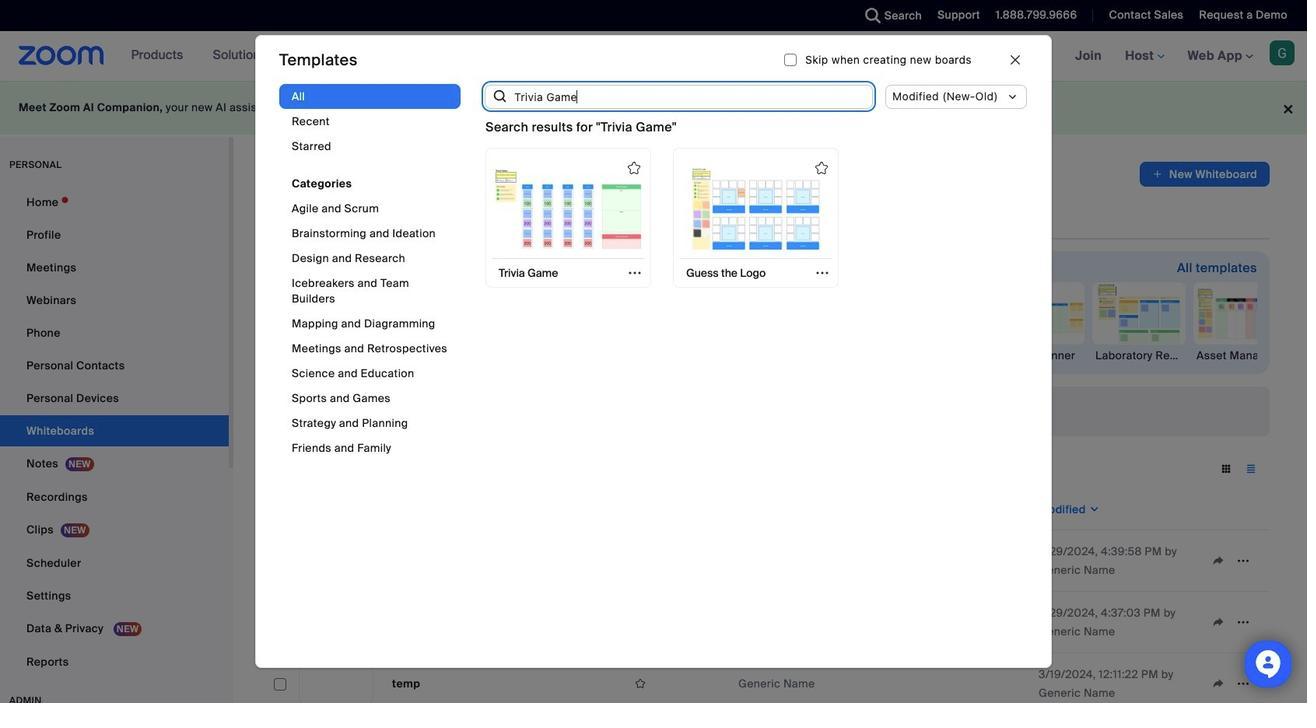 Task type: vqa. For each thing, say whether or not it's contained in the screenshot.
Card For Template Trivia Game element at the top of page
yes



Task type: describe. For each thing, give the bounding box(es) containing it.
add to starred image for 'thumbnail for trivia game'
[[628, 162, 640, 175]]

name element
[[386, 489, 622, 531]]

temp element
[[392, 677, 420, 691]]

digital marketing canvas image
[[588, 283, 679, 344]]

Search text field
[[277, 457, 409, 482]]

Search Templates in All text field
[[508, 84, 873, 109]]

me-we-us retrospective element
[[283, 348, 377, 363]]



Task type: locate. For each thing, give the bounding box(es) containing it.
categories element
[[279, 84, 461, 476]]

close image
[[1011, 55, 1020, 65]]

application
[[1140, 162, 1270, 187], [271, 489, 1270, 703], [628, 672, 726, 696]]

0 horizontal spatial add to starred image
[[628, 162, 640, 175]]

uml class diagram image
[[689, 283, 781, 344]]

add to starred image for thumbnail for guess the logo
[[816, 162, 828, 175]]

add to starred image inside card for template guess the logo element
[[816, 162, 828, 175]]

thumbnail for trivia game image
[[495, 165, 642, 252]]

personal menu menu
[[0, 187, 229, 679]]

cell
[[386, 531, 622, 592], [622, 531, 732, 592], [732, 531, 882, 592], [882, 531, 1033, 592], [299, 540, 374, 582], [274, 556, 286, 568], [386, 592, 622, 654], [622, 592, 732, 654], [732, 592, 882, 654], [882, 592, 1033, 654], [299, 602, 374, 644], [274, 617, 286, 630], [882, 654, 1033, 703]]

owner element
[[732, 489, 882, 531]]

meetings navigation
[[982, 31, 1307, 82]]

footer
[[0, 81, 1307, 135]]

product information navigation
[[120, 31, 491, 81]]

fun fact element
[[384, 348, 478, 363]]

grid mode, not selected image
[[1214, 462, 1239, 476]]

card for template guess the logo element
[[673, 148, 839, 288]]

project element
[[882, 489, 1033, 531]]

status
[[486, 119, 677, 137]]

1 add to starred image from the left
[[628, 162, 640, 175]]

1 horizontal spatial add to starred image
[[816, 162, 828, 175]]

tabs of all whiteboard page tab list
[[271, 199, 951, 240]]

add to starred image inside card for template trivia game element
[[628, 162, 640, 175]]

add to starred image
[[628, 162, 640, 175], [816, 162, 828, 175]]

laboratory report element
[[1093, 348, 1186, 363]]

thumbnail for guess the logo image
[[682, 165, 830, 252]]

banner
[[0, 31, 1307, 82]]

asset management element
[[1194, 348, 1287, 363]]

card for template trivia game element
[[486, 148, 651, 288]]

list mode, selected image
[[1239, 462, 1264, 476]]

learning experience canvas image
[[486, 283, 578, 344]]

weekly planner element
[[991, 348, 1085, 363]]

thumbnail of temp image
[[300, 664, 373, 703]]

weekly schedule image
[[790, 283, 882, 344]]

2 add to starred image from the left
[[816, 162, 828, 175]]

starred element
[[622, 489, 732, 531]]



